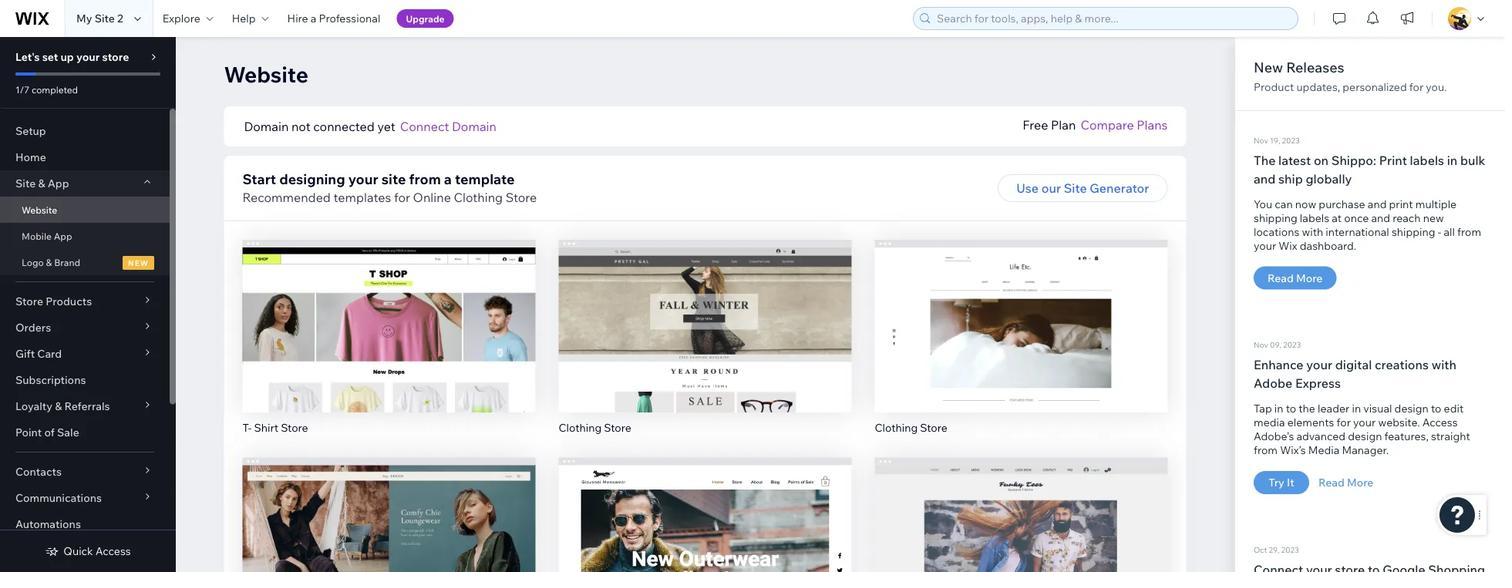 Task type: locate. For each thing, give the bounding box(es) containing it.
communications button
[[0, 485, 170, 511]]

card
[[37, 347, 62, 361]]

gift card
[[15, 347, 62, 361]]

advanced
[[1297, 430, 1346, 443]]

automations link
[[0, 511, 170, 538]]

1 horizontal spatial shipping
[[1392, 225, 1436, 238]]

site
[[95, 12, 115, 25], [15, 177, 36, 190], [1064, 180, 1087, 196]]

website up mobile
[[22, 204, 57, 216]]

and right once
[[1372, 211, 1391, 224]]

try it
[[1269, 476, 1295, 489]]

quick access
[[64, 545, 131, 558]]

communications
[[15, 491, 102, 505]]

0 horizontal spatial to
[[1286, 402, 1297, 415]]

wix
[[1279, 239, 1298, 252]]

a inside start designing your site from a template recommended templates for online clothing store
[[444, 170, 452, 187]]

subscriptions
[[15, 373, 86, 387]]

print
[[1390, 197, 1414, 211]]

1 horizontal spatial to
[[1432, 402, 1442, 415]]

1 horizontal spatial with
[[1432, 357, 1457, 373]]

for down the 'site'
[[394, 190, 410, 205]]

your inside you can now purchase and print multiple shipping labels at once and reach new locations with international shipping - all from your wix dashboard.
[[1254, 239, 1277, 252]]

compare
[[1081, 117, 1134, 133]]

read more
[[1268, 271, 1323, 285], [1319, 476, 1374, 489]]

0 vertical spatial 2023
[[1282, 135, 1300, 145]]

2 horizontal spatial from
[[1458, 225, 1482, 238]]

my
[[76, 12, 92, 25]]

0 horizontal spatial from
[[409, 170, 441, 187]]

2 vertical spatial 2023
[[1282, 545, 1300, 555]]

more for the bottom read more link
[[1347, 476, 1374, 489]]

site down home on the top left of the page
[[15, 177, 36, 190]]

0 horizontal spatial read
[[1268, 271, 1294, 285]]

access right quick
[[96, 545, 131, 558]]

09,
[[1270, 340, 1282, 350]]

design
[[1395, 402, 1429, 415], [1348, 430, 1383, 443]]

more down manager.
[[1347, 476, 1374, 489]]

read more inside read more link
[[1268, 271, 1323, 285]]

with right creations
[[1432, 357, 1457, 373]]

1 clothing store from the left
[[559, 421, 632, 434]]

0 horizontal spatial shipping
[[1254, 211, 1298, 224]]

domain right connect
[[452, 119, 497, 134]]

design up website.
[[1395, 402, 1429, 415]]

1 vertical spatial labels
[[1300, 211, 1330, 224]]

access
[[1423, 416, 1458, 429], [96, 545, 131, 558]]

from right the all
[[1458, 225, 1482, 238]]

and left print
[[1368, 197, 1387, 211]]

start
[[243, 170, 276, 187]]

read more link down wix
[[1254, 267, 1337, 290]]

point of sale
[[15, 426, 79, 439]]

1 horizontal spatial clothing
[[559, 421, 602, 434]]

0 horizontal spatial site
[[15, 177, 36, 190]]

2023 inside nov 09, 2023 enhance your digital creations with adobe express
[[1284, 340, 1302, 350]]

you.
[[1427, 80, 1448, 94]]

access up straight
[[1423, 416, 1458, 429]]

0 vertical spatial more
[[1297, 271, 1323, 285]]

website down help button
[[224, 61, 309, 88]]

print
[[1380, 152, 1408, 168]]

connected
[[313, 119, 375, 134]]

with inside nov 09, 2023 enhance your digital creations with adobe express
[[1432, 357, 1457, 373]]

free plan compare plans
[[1023, 117, 1168, 133]]

read more down manager.
[[1319, 476, 1374, 489]]

1 horizontal spatial website
[[224, 61, 309, 88]]

& inside dropdown button
[[55, 400, 62, 413]]

1 vertical spatial a
[[444, 170, 452, 187]]

hire a professional link
[[278, 0, 390, 37]]

from inside tap in to the leader in visual design to edit media elements for your website. access adobe's advanced design features, straight from wix's media manager.
[[1254, 444, 1278, 457]]

app
[[48, 177, 69, 190], [54, 230, 72, 242]]

from
[[409, 170, 441, 187], [1458, 225, 1482, 238], [1254, 444, 1278, 457]]

& for site
[[38, 177, 45, 190]]

1 vertical spatial 2023
[[1284, 340, 1302, 350]]

1 horizontal spatial access
[[1423, 416, 1458, 429]]

for down leader
[[1337, 416, 1351, 429]]

for inside tap in to the leader in visual design to edit media elements for your website. access adobe's advanced design features, straight from wix's media manager.
[[1337, 416, 1351, 429]]

0 vertical spatial read
[[1268, 271, 1294, 285]]

site left 2
[[95, 12, 115, 25]]

0 horizontal spatial access
[[96, 545, 131, 558]]

adobe's
[[1254, 430, 1295, 443]]

1 vertical spatial for
[[394, 190, 410, 205]]

automations
[[15, 518, 81, 531]]

1 horizontal spatial a
[[444, 170, 452, 187]]

more for the topmost read more link
[[1297, 271, 1323, 285]]

1 horizontal spatial design
[[1395, 402, 1429, 415]]

2 horizontal spatial clothing
[[875, 421, 918, 434]]

labels inside nov 19, 2023 the latest on shippo: print labels in bulk and ship globally
[[1410, 152, 1445, 168]]

labels right print
[[1410, 152, 1445, 168]]

professional
[[319, 12, 381, 25]]

and down the
[[1254, 171, 1276, 186]]

access inside tap in to the leader in visual design to edit media elements for your website. access adobe's advanced design features, straight from wix's media manager.
[[1423, 416, 1458, 429]]

-
[[1438, 225, 1442, 238]]

access inside button
[[96, 545, 131, 558]]

of
[[44, 426, 55, 439]]

and for purchase
[[1372, 211, 1391, 224]]

0 vertical spatial from
[[409, 170, 441, 187]]

read for the topmost read more link
[[1268, 271, 1294, 285]]

1 vertical spatial with
[[1432, 357, 1457, 373]]

2023
[[1282, 135, 1300, 145], [1284, 340, 1302, 350], [1282, 545, 1300, 555]]

0 vertical spatial nov
[[1254, 135, 1269, 145]]

and
[[1254, 171, 1276, 186], [1368, 197, 1387, 211], [1372, 211, 1391, 224]]

1 vertical spatial design
[[1348, 430, 1383, 443]]

a up online
[[444, 170, 452, 187]]

1 horizontal spatial domain
[[452, 119, 497, 134]]

shippo:
[[1332, 152, 1377, 168]]

nov for enhance
[[1254, 340, 1269, 350]]

from down adobe's
[[1254, 444, 1278, 457]]

your inside sidebar element
[[76, 50, 100, 64]]

nov inside nov 09, 2023 enhance your digital creations with adobe express
[[1254, 340, 1269, 350]]

2 nov from the top
[[1254, 340, 1269, 350]]

a right hire
[[311, 12, 317, 25]]

2 horizontal spatial &
[[55, 400, 62, 413]]

2 vertical spatial &
[[55, 400, 62, 413]]

your up express
[[1307, 357, 1333, 373]]

0 horizontal spatial more
[[1297, 271, 1323, 285]]

quick
[[64, 545, 93, 558]]

1 vertical spatial nov
[[1254, 340, 1269, 350]]

domain left not
[[244, 119, 289, 134]]

shipping up locations
[[1254, 211, 1298, 224]]

2023 right 19,
[[1282, 135, 1300, 145]]

point of sale link
[[0, 420, 170, 446]]

0 vertical spatial website
[[224, 61, 309, 88]]

0 vertical spatial for
[[1410, 80, 1424, 94]]

in left 'bulk'
[[1448, 152, 1458, 168]]

shipping down "reach"
[[1392, 225, 1436, 238]]

features,
[[1385, 430, 1429, 443]]

setup link
[[0, 118, 170, 144]]

it
[[1287, 476, 1295, 489]]

your down locations
[[1254, 239, 1277, 252]]

to left edit
[[1432, 402, 1442, 415]]

edit button
[[357, 300, 422, 328], [673, 300, 738, 328], [989, 300, 1054, 328], [357, 518, 422, 545], [673, 518, 738, 545], [989, 518, 1054, 545]]

a
[[311, 12, 317, 25], [444, 170, 452, 187]]

read for the bottom read more link
[[1319, 476, 1345, 489]]

leader
[[1318, 402, 1350, 415]]

contacts
[[15, 465, 62, 479]]

read down the media
[[1319, 476, 1345, 489]]

subscriptions link
[[0, 367, 170, 393]]

0 vertical spatial app
[[48, 177, 69, 190]]

domain
[[244, 119, 289, 134], [452, 119, 497, 134]]

edit
[[377, 306, 401, 322], [694, 306, 717, 322], [1010, 306, 1033, 322], [377, 524, 401, 539], [694, 524, 717, 539], [1010, 524, 1033, 539]]

0 horizontal spatial &
[[38, 177, 45, 190]]

media
[[1254, 416, 1286, 429]]

your inside nov 09, 2023 enhance your digital creations with adobe express
[[1307, 357, 1333, 373]]

template
[[455, 170, 515, 187]]

your up templates
[[348, 170, 378, 187]]

reach
[[1393, 211, 1421, 224]]

1 vertical spatial access
[[96, 545, 131, 558]]

tap in to the leader in visual design to edit media elements for your website. access adobe's advanced design features, straight from wix's media manager.
[[1254, 402, 1471, 457]]

1 horizontal spatial site
[[95, 12, 115, 25]]

labels inside you can now purchase and print multiple shipping labels at once and reach new locations with international shipping - all from your wix dashboard.
[[1300, 211, 1330, 224]]

2023 right 09,
[[1284, 340, 1302, 350]]

& inside popup button
[[38, 177, 45, 190]]

0 vertical spatial a
[[311, 12, 317, 25]]

shipping
[[1254, 211, 1298, 224], [1392, 225, 1436, 238]]

nov 19, 2023 the latest on shippo: print labels in bulk and ship globally
[[1254, 135, 1486, 186]]

2 domain from the left
[[452, 119, 497, 134]]

site right our
[[1064, 180, 1087, 196]]

nov left 09,
[[1254, 340, 1269, 350]]

1 horizontal spatial in
[[1353, 402, 1362, 415]]

to left the
[[1286, 402, 1297, 415]]

1 horizontal spatial clothing store
[[875, 421, 948, 434]]

releases
[[1287, 58, 1345, 76]]

for
[[1410, 80, 1424, 94], [394, 190, 410, 205], [1337, 416, 1351, 429]]

1 vertical spatial &
[[46, 256, 52, 268]]

design up manager.
[[1348, 430, 1383, 443]]

0 vertical spatial with
[[1302, 225, 1324, 238]]

0 horizontal spatial domain
[[244, 119, 289, 134]]

view button
[[356, 332, 422, 360], [673, 332, 738, 360], [989, 332, 1055, 360], [356, 550, 422, 572], [673, 550, 738, 572], [989, 550, 1055, 572]]

and inside nov 19, 2023 the latest on shippo: print labels in bulk and ship globally
[[1254, 171, 1276, 186]]

nov for the
[[1254, 135, 1269, 145]]

2023 right 29,
[[1282, 545, 1300, 555]]

& right loyalty
[[55, 400, 62, 413]]

1 horizontal spatial for
[[1337, 416, 1351, 429]]

1 horizontal spatial &
[[46, 256, 52, 268]]

oct 29, 2023
[[1254, 545, 1300, 555]]

nov inside nov 19, 2023 the latest on shippo: print labels in bulk and ship globally
[[1254, 135, 1269, 145]]

with
[[1302, 225, 1324, 238], [1432, 357, 1457, 373]]

more down dashboard.
[[1297, 271, 1323, 285]]

in inside nov 19, 2023 the latest on shippo: print labels in bulk and ship globally
[[1448, 152, 1458, 168]]

read down wix
[[1268, 271, 1294, 285]]

labels for print
[[1410, 152, 1445, 168]]

& right logo on the top left of the page
[[46, 256, 52, 268]]

1 horizontal spatial read
[[1319, 476, 1345, 489]]

read
[[1268, 271, 1294, 285], [1319, 476, 1345, 489]]

your inside start designing your site from a template recommended templates for online clothing store
[[348, 170, 378, 187]]

2023 inside nov 19, 2023 the latest on shippo: print labels in bulk and ship globally
[[1282, 135, 1300, 145]]

help button
[[223, 0, 278, 37]]

0 vertical spatial read more link
[[1254, 267, 1337, 290]]

0 horizontal spatial for
[[394, 190, 410, 205]]

1 vertical spatial website
[[22, 204, 57, 216]]

0 horizontal spatial clothing
[[454, 190, 503, 205]]

2 horizontal spatial for
[[1410, 80, 1424, 94]]

from up online
[[409, 170, 441, 187]]

app right mobile
[[54, 230, 72, 242]]

0 horizontal spatial clothing store
[[559, 421, 632, 434]]

&
[[38, 177, 45, 190], [46, 256, 52, 268], [55, 400, 62, 413]]

1 vertical spatial from
[[1458, 225, 1482, 238]]

2 vertical spatial from
[[1254, 444, 1278, 457]]

1 vertical spatial more
[[1347, 476, 1374, 489]]

read more down wix
[[1268, 271, 1323, 285]]

nov left 19,
[[1254, 135, 1269, 145]]

more
[[1297, 271, 1323, 285], [1347, 476, 1374, 489]]

1 domain from the left
[[244, 119, 289, 134]]

0 horizontal spatial in
[[1275, 402, 1284, 415]]

view
[[375, 339, 403, 354], [691, 339, 720, 354], [1007, 339, 1036, 354], [375, 556, 403, 572], [691, 556, 720, 572], [1007, 556, 1036, 572]]

in
[[1448, 152, 1458, 168], [1275, 402, 1284, 415], [1353, 402, 1362, 415]]

store
[[102, 50, 129, 64]]

0 vertical spatial labels
[[1410, 152, 1445, 168]]

1 vertical spatial app
[[54, 230, 72, 242]]

personalized
[[1343, 80, 1408, 94]]

nov
[[1254, 135, 1269, 145], [1254, 340, 1269, 350]]

2 vertical spatial for
[[1337, 416, 1351, 429]]

shirt
[[254, 421, 278, 434]]

in right tap
[[1275, 402, 1284, 415]]

1 horizontal spatial more
[[1347, 476, 1374, 489]]

0 vertical spatial &
[[38, 177, 45, 190]]

labels down the now
[[1300, 211, 1330, 224]]

all
[[1444, 225, 1455, 238]]

app down the home link
[[48, 177, 69, 190]]

0 horizontal spatial website
[[22, 204, 57, 216]]

in left visual
[[1353, 402, 1362, 415]]

0 vertical spatial design
[[1395, 402, 1429, 415]]

1 vertical spatial read more
[[1319, 476, 1374, 489]]

2 horizontal spatial in
[[1448, 152, 1458, 168]]

0 vertical spatial read more
[[1268, 271, 1323, 285]]

1 horizontal spatial from
[[1254, 444, 1278, 457]]

product
[[1254, 80, 1295, 94]]

2023 for your
[[1284, 340, 1302, 350]]

read more link down manager.
[[1319, 476, 1374, 490]]

0 horizontal spatial with
[[1302, 225, 1324, 238]]

your down visual
[[1354, 416, 1376, 429]]

1 nov from the top
[[1254, 135, 1269, 145]]

2 horizontal spatial site
[[1064, 180, 1087, 196]]

adobe
[[1254, 376, 1293, 391]]

media
[[1309, 444, 1340, 457]]

1 vertical spatial read
[[1319, 476, 1345, 489]]

& down home on the top left of the page
[[38, 177, 45, 190]]

mobile app
[[22, 230, 72, 242]]

with up dashboard.
[[1302, 225, 1324, 238]]

for left you.
[[1410, 80, 1424, 94]]

0 vertical spatial access
[[1423, 416, 1458, 429]]

contacts button
[[0, 459, 170, 485]]

store
[[506, 190, 537, 205], [15, 295, 43, 308], [281, 421, 308, 434], [604, 421, 632, 434], [921, 421, 948, 434]]

1 horizontal spatial labels
[[1410, 152, 1445, 168]]

your right up
[[76, 50, 100, 64]]

0 horizontal spatial labels
[[1300, 211, 1330, 224]]



Task type: describe. For each thing, give the bounding box(es) containing it.
t-
[[243, 421, 252, 434]]

19,
[[1270, 135, 1281, 145]]

express
[[1296, 376, 1341, 391]]

hire a professional
[[287, 12, 381, 25]]

1/7
[[15, 84, 30, 95]]

hire
[[287, 12, 308, 25]]

site & app button
[[0, 170, 170, 197]]

connect
[[400, 119, 449, 134]]

elements
[[1288, 416, 1335, 429]]

online
[[413, 190, 451, 205]]

straight
[[1432, 430, 1471, 443]]

new
[[128, 258, 149, 267]]

& for loyalty
[[55, 400, 62, 413]]

and for the
[[1254, 171, 1276, 186]]

store products button
[[0, 288, 170, 315]]

read more for the topmost read more link
[[1268, 271, 1323, 285]]

use our site generator button
[[998, 174, 1168, 202]]

locations
[[1254, 225, 1300, 238]]

store inside dropdown button
[[15, 295, 43, 308]]

& for logo
[[46, 256, 52, 268]]

home link
[[0, 144, 170, 170]]

multiple
[[1416, 197, 1457, 211]]

from inside you can now purchase and print multiple shipping labels at once and reach new locations with international shipping - all from your wix dashboard.
[[1458, 225, 1482, 238]]

site inside button
[[1064, 180, 1087, 196]]

loyalty
[[15, 400, 52, 413]]

loyalty & referrals
[[15, 400, 110, 413]]

sidebar element
[[0, 37, 176, 572]]

store inside start designing your site from a template recommended templates for online clothing store
[[506, 190, 537, 205]]

1/7 completed
[[15, 84, 78, 95]]

loyalty & referrals button
[[0, 393, 170, 420]]

manager.
[[1343, 444, 1390, 457]]

2023 for latest
[[1282, 135, 1300, 145]]

gift card button
[[0, 341, 170, 367]]

29,
[[1269, 545, 1280, 555]]

gift
[[15, 347, 35, 361]]

try it link
[[1254, 471, 1310, 494]]

from inside start designing your site from a template recommended templates for online clothing store
[[409, 170, 441, 187]]

can
[[1275, 197, 1293, 211]]

up
[[61, 50, 74, 64]]

explore
[[163, 12, 200, 25]]

connect domain button
[[400, 117, 497, 136]]

1 vertical spatial read more link
[[1319, 476, 1374, 490]]

0 horizontal spatial a
[[311, 12, 317, 25]]

templates
[[334, 190, 391, 205]]

2 to from the left
[[1432, 402, 1442, 415]]

site inside popup button
[[15, 177, 36, 190]]

app inside popup button
[[48, 177, 69, 190]]

enhance
[[1254, 357, 1304, 373]]

use
[[1017, 180, 1039, 196]]

home
[[15, 150, 46, 164]]

now
[[1296, 197, 1317, 211]]

site & app
[[15, 177, 69, 190]]

edit
[[1444, 402, 1464, 415]]

creations
[[1375, 357, 1429, 373]]

1 to from the left
[[1286, 402, 1297, 415]]

on
[[1314, 152, 1329, 168]]

t- shirt store
[[243, 421, 308, 434]]

2 clothing store from the left
[[875, 421, 948, 434]]

plan
[[1051, 117, 1076, 133]]

recommended
[[243, 190, 331, 205]]

tap
[[1254, 402, 1273, 415]]

try
[[1269, 476, 1285, 489]]

you
[[1254, 197, 1273, 211]]

read more for the bottom read more link
[[1319, 476, 1374, 489]]

the
[[1299, 402, 1316, 415]]

digital
[[1336, 357, 1373, 373]]

purchase
[[1319, 197, 1366, 211]]

visual
[[1364, 402, 1393, 415]]

brand
[[54, 256, 80, 268]]

our
[[1042, 180, 1061, 196]]

bulk
[[1461, 152, 1486, 168]]

Search for tools, apps, help & more... field
[[933, 8, 1294, 29]]

international
[[1326, 225, 1390, 238]]

with inside you can now purchase and print multiple shipping labels at once and reach new locations with international shipping - all from your wix dashboard.
[[1302, 225, 1324, 238]]

wix's
[[1281, 444, 1306, 457]]

free
[[1023, 117, 1049, 133]]

logo
[[22, 256, 44, 268]]

website inside sidebar element
[[22, 204, 57, 216]]

once
[[1345, 211, 1369, 224]]

domain not connected yet connect domain
[[244, 119, 497, 134]]

globally
[[1306, 171, 1353, 186]]

products
[[46, 295, 92, 308]]

plans
[[1137, 117, 1168, 133]]

dashboard.
[[1300, 239, 1357, 252]]

point
[[15, 426, 42, 439]]

2
[[117, 12, 123, 25]]

quick access button
[[45, 545, 131, 558]]

labels for shipping
[[1300, 211, 1330, 224]]

compare plans button
[[1081, 116, 1168, 134]]

mobile app link
[[0, 223, 170, 249]]

new
[[1424, 211, 1445, 224]]

0 horizontal spatial design
[[1348, 430, 1383, 443]]

for inside start designing your site from a template recommended templates for online clothing store
[[394, 190, 410, 205]]

clothing inside start designing your site from a template recommended templates for online clothing store
[[454, 190, 503, 205]]

for inside new releases product updates, personalized for you.
[[1410, 80, 1424, 94]]

upgrade button
[[397, 9, 454, 28]]

let's
[[15, 50, 40, 64]]

ship
[[1279, 171, 1303, 186]]

help
[[232, 12, 256, 25]]

use our site generator
[[1017, 180, 1150, 196]]

your inside tap in to the leader in visual design to edit media elements for your website. access adobe's advanced design features, straight from wix's media manager.
[[1354, 416, 1376, 429]]

orders
[[15, 321, 51, 334]]

site
[[382, 170, 406, 187]]



Task type: vqa. For each thing, say whether or not it's contained in the screenshot.
add button
no



